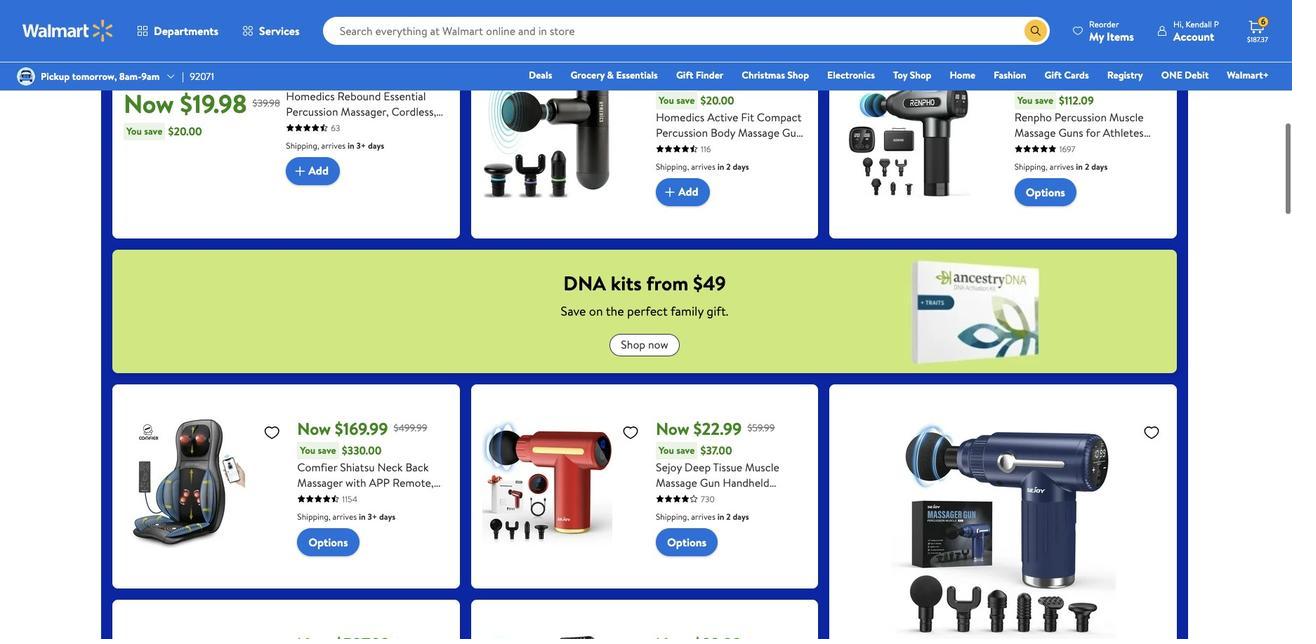 Task type: describe. For each thing, give the bounding box(es) containing it.
arrives for now $47.90
[[1050, 161, 1074, 173]]

shop for christmas shop
[[788, 68, 809, 82]]

Walmart Site-Wide search field
[[323, 17, 1050, 45]]

pickup tomorrow, 8am-9am
[[41, 70, 160, 84]]

gun inside you save $20.00 homedics active fit compact percussion body massage gun with soothing heat, cordless, deep-tissue massage
[[782, 125, 803, 140]]

home
[[950, 68, 976, 82]]

reorder
[[1089, 18, 1119, 30]]

now
[[648, 337, 668, 353]]

heating
[[349, 506, 388, 522]]

$69.98
[[748, 71, 776, 85]]

muscle inside you save $112.09 renpho percussion muscle massage guns for athletes pain relief -black, ideal gifts
[[1110, 109, 1144, 125]]

pickup
[[41, 70, 70, 84]]

-
[[1069, 140, 1073, 156]]

deals link
[[523, 67, 559, 83]]

christmas
[[742, 68, 785, 82]]

services
[[259, 23, 300, 39]]

$159.99
[[1106, 71, 1137, 85]]

gift cards
[[1045, 68, 1089, 82]]

you save $20.00 homedics active fit compact percussion body massage gun with soothing heat, cordless, deep-tissue massage
[[656, 93, 803, 171]]

registry link
[[1101, 67, 1150, 83]]

massage inside you save $37.00 sejoy deep tissue muscle massage gun handheld massager gun for pain relief
[[656, 475, 697, 491]]

$169.99
[[335, 417, 388, 441]]

walmart+
[[1227, 68, 1269, 82]]

arrives for now $22.99
[[691, 511, 716, 523]]

$37.00
[[701, 443, 732, 459]]

home link
[[944, 67, 982, 83]]

now for now $22.99
[[656, 417, 690, 441]]

92071
[[190, 70, 214, 84]]

grocery & essentials
[[571, 68, 658, 82]]

add to cart image for the leftmost add button
[[292, 163, 309, 180]]

$20.00 for you save $20.00 homedics active fit compact percussion body massage gun with soothing heat, cordless, deep-tissue massage
[[701, 93, 734, 108]]

add button inside the now $49.98 group
[[656, 178, 710, 206]]

save for now $22.99
[[677, 444, 695, 458]]

6
[[1261, 16, 1266, 28]]

save inside 'you save $20.00'
[[144, 124, 163, 138]]

tissue inside you save $37.00 sejoy deep tissue muscle massage gun handheld massager gun for pain relief
[[713, 460, 743, 475]]

reorder my items
[[1089, 18, 1134, 44]]

now $49.98 $69.98
[[656, 66, 776, 90]]

shipping, arrives in 2 days for $49.98
[[656, 161, 749, 173]]

guns
[[1059, 125, 1084, 140]]

shipping, for now $22.99
[[656, 511, 689, 523]]

arrives for now $169.99
[[333, 511, 357, 523]]

0 vertical spatial shipping, arrives in 3+ days
[[286, 139, 384, 151]]

back
[[406, 460, 429, 475]]

gift for gift cards
[[1045, 68, 1062, 82]]

$112.09
[[1059, 93, 1094, 108]]

add to favorites list, sejoy deep tissue muscle massage gun handheld massager gun for pain relief image
[[622, 424, 639, 442]]

cordless, inside homedics rebound essential percussion massager, cordless, rechargeable
[[392, 104, 436, 119]]

electronics
[[828, 68, 875, 82]]

shipping, for now $47.90
[[1015, 161, 1048, 173]]

kits
[[611, 269, 642, 297]]

1697
[[1060, 143, 1076, 155]]

arrives down 63
[[321, 139, 346, 151]]

$187.37
[[1247, 34, 1268, 44]]

athletes
[[1103, 125, 1144, 140]]

you save $112.09 renpho percussion muscle massage guns for athletes pain relief -black, ideal gifts
[[1015, 93, 1154, 156]]

now $22.99 $59.99
[[656, 417, 775, 441]]

2 for now $47.90
[[1085, 161, 1090, 173]]

search icon image
[[1030, 25, 1042, 37]]

shipping, down rechargeable
[[286, 139, 319, 151]]

percussion inside you save $112.09 renpho percussion muscle massage guns for athletes pain relief -black, ideal gifts
[[1055, 109, 1107, 125]]

sejoy
[[656, 460, 682, 475]]

$59.99
[[748, 421, 775, 435]]

you for now $47.90
[[1018, 93, 1033, 107]]

comfier
[[297, 460, 338, 475]]

remote,
[[393, 475, 434, 491]]

hi, kendall p account
[[1174, 18, 1219, 44]]

massager,
[[341, 104, 389, 119]]

options link for $169.99
[[297, 529, 359, 557]]

services button
[[230, 14, 312, 48]]

with inside you save $330.00 comfier shiatsu neck back massager with app remote, 2d/3d kneading massage chair pad, heating compression seat cushion massagers, ideal gifts
[[346, 475, 366, 491]]

gift finder link
[[670, 67, 730, 83]]

p
[[1214, 18, 1219, 30]]

massage inside you save $330.00 comfier shiatsu neck back massager with app remote, 2d/3d kneading massage chair pad, heating compression seat cushion massagers, ideal gifts
[[381, 491, 422, 506]]

cushion
[[388, 522, 427, 537]]

6 $187.37
[[1247, 16, 1268, 44]]

toy shop
[[893, 68, 932, 82]]

| 92071
[[182, 70, 214, 84]]

now $47.90 $159.99
[[1015, 66, 1137, 90]]

departments
[[154, 23, 219, 39]]

you save $37.00 sejoy deep tissue muscle massage gun handheld massager gun for pain relief
[[656, 443, 796, 506]]

9am
[[141, 70, 160, 84]]

days for now $22.99
[[733, 511, 749, 523]]

116
[[701, 143, 711, 155]]

for inside you save $37.00 sejoy deep tissue muscle massage gun handheld massager gun for pain relief
[[727, 491, 741, 506]]

the
[[606, 302, 624, 320]]

percussion inside you save $20.00 homedics active fit compact percussion body massage gun with soothing heat, cordless, deep-tissue massage
[[656, 125, 708, 140]]

&
[[607, 68, 614, 82]]

massagers,
[[297, 537, 350, 553]]

hi,
[[1174, 18, 1184, 30]]

0 horizontal spatial 3+
[[357, 139, 366, 151]]

you for now $22.99
[[659, 444, 674, 458]]

gun down the deep
[[704, 491, 724, 506]]

walmart+ link
[[1221, 67, 1276, 83]]

you save $330.00 comfier shiatsu neck back massager with app remote, 2d/3d kneading massage chair pad, heating compression seat cushion massagers, ideal gifts
[[297, 443, 434, 553]]

tomorrow,
[[72, 70, 117, 84]]

Search search field
[[323, 17, 1050, 45]]

one debit
[[1162, 68, 1209, 82]]

add for add button inside the the now $49.98 group
[[679, 184, 699, 200]]

in for now $49.98
[[718, 161, 724, 173]]

app
[[369, 475, 390, 491]]

$47.90
[[1052, 66, 1100, 90]]

now $47.90 group
[[841, 45, 1166, 227]]

add to favorites list, homedics active fit compact percussion body massage gun with soothing heat, cordless, deep-tissue massage image
[[622, 73, 639, 91]]

shipping, for now $49.98
[[656, 161, 689, 173]]

cards
[[1064, 68, 1089, 82]]

kendall
[[1186, 18, 1212, 30]]

fit
[[741, 109, 754, 125]]

gift.
[[707, 302, 729, 320]]

perfect
[[627, 302, 668, 320]]

730
[[701, 494, 715, 505]]



Task type: vqa. For each thing, say whether or not it's contained in the screenshot.
Black,
yes



Task type: locate. For each thing, give the bounding box(es) containing it.
shop now
[[621, 337, 668, 353]]

deep
[[685, 460, 711, 475]]

options link for $22.99
[[656, 529, 718, 557]]

0 horizontal spatial gift
[[676, 68, 694, 82]]

grocery
[[571, 68, 605, 82]]

homedics up soothing
[[656, 109, 705, 125]]

handheld
[[723, 475, 770, 491]]

1 horizontal spatial pain
[[1015, 140, 1035, 156]]

1 horizontal spatial gift
[[1045, 68, 1062, 82]]

days down heat,
[[733, 161, 749, 173]]

0 vertical spatial relief
[[1038, 140, 1066, 156]]

you up renpho
[[1018, 93, 1033, 107]]

1 horizontal spatial homedics
[[656, 109, 705, 125]]

2 down black,
[[1085, 161, 1090, 173]]

you inside you save $112.09 renpho percussion muscle massage guns for athletes pain relief -black, ideal gifts
[[1018, 93, 1033, 107]]

$20.00 up active
[[701, 93, 734, 108]]

0 horizontal spatial relief
[[767, 491, 796, 506]]

days for now $47.90
[[1092, 161, 1108, 173]]

now $169.99 $499.99
[[297, 417, 427, 441]]

pain right 730
[[744, 491, 765, 506]]

save down gift finder
[[677, 93, 695, 107]]

electronics link
[[821, 67, 882, 83]]

shipping, down 2d/3d
[[297, 511, 331, 523]]

add down deep- on the right top of page
[[679, 184, 699, 200]]

gift left cards
[[1045, 68, 1062, 82]]

percussion
[[286, 104, 338, 119], [1055, 109, 1107, 125], [656, 125, 708, 140]]

0 vertical spatial gifts
[[1130, 140, 1154, 156]]

massage
[[738, 125, 780, 140], [1015, 125, 1056, 140], [718, 156, 759, 171], [656, 475, 697, 491], [381, 491, 422, 506]]

gun right the fit
[[782, 125, 803, 140]]

you inside 'you save $20.00'
[[126, 124, 142, 138]]

0 vertical spatial homedics
[[286, 88, 335, 104]]

homedics inside homedics rebound essential percussion massager, cordless, rechargeable
[[286, 88, 335, 104]]

0 horizontal spatial muscle
[[745, 460, 780, 475]]

8am-
[[119, 70, 141, 84]]

days for now $49.98
[[733, 161, 749, 173]]

you for now $49.98
[[659, 93, 674, 107]]

now for now $47.90
[[1015, 66, 1048, 90]]

save inside you save $37.00 sejoy deep tissue muscle massage gun handheld massager gun for pain relief
[[677, 444, 695, 458]]

0 horizontal spatial add button
[[286, 157, 340, 185]]

heat,
[[726, 140, 752, 156]]

in inside the now $49.98 group
[[718, 161, 724, 173]]

renpho
[[1015, 109, 1052, 125]]

items
[[1107, 28, 1134, 44]]

gifts inside you save $330.00 comfier shiatsu neck back massager with app remote, 2d/3d kneading massage chair pad, heating compression seat cushion massagers, ideal gifts
[[379, 537, 403, 553]]

soothing
[[680, 140, 723, 156]]

days down app
[[379, 511, 396, 523]]

1 vertical spatial 3+
[[368, 511, 377, 523]]

options for $22.99
[[667, 535, 707, 550]]

2 gift from the left
[[1045, 68, 1062, 82]]

neck
[[377, 460, 403, 475]]

add button
[[286, 157, 340, 185], [656, 178, 710, 206]]

essential
[[384, 88, 426, 104]]

save inside you save $112.09 renpho percussion muscle massage guns for athletes pain relief -black, ideal gifts
[[1035, 93, 1054, 107]]

massager down sejoy
[[656, 491, 702, 506]]

0 vertical spatial $20.00
[[701, 93, 734, 108]]

options for $169.99
[[309, 535, 348, 550]]

save up comfier
[[318, 444, 336, 458]]

0 horizontal spatial ideal
[[353, 537, 376, 553]]

shipping, arrives in 2 days for $22.99
[[656, 511, 749, 523]]

2 for now $22.99
[[726, 511, 731, 523]]

homedics inside you save $20.00 homedics active fit compact percussion body massage gun with soothing heat, cordless, deep-tissue massage
[[656, 109, 705, 125]]

in for now $47.90
[[1076, 161, 1083, 173]]

1 horizontal spatial cordless,
[[755, 140, 800, 156]]

0 horizontal spatial with
[[346, 475, 366, 491]]

in down homedics rebound essential percussion massager, cordless, rechargeable
[[348, 139, 355, 151]]

0 vertical spatial tissue
[[686, 156, 715, 171]]

now for now $169.99
[[297, 417, 331, 441]]

now left finder
[[656, 66, 690, 90]]

now for now $19.98
[[124, 86, 174, 121]]

pain inside you save $37.00 sejoy deep tissue muscle massage gun handheld massager gun for pain relief
[[744, 491, 765, 506]]

arrives down 1697
[[1050, 161, 1074, 173]]

3+ down kneading at bottom
[[368, 511, 377, 523]]

options link for $47.90
[[1015, 178, 1077, 206]]

shipping, arrives in 3+ days down '1154' at the bottom of page
[[297, 511, 396, 523]]

0 vertical spatial cordless,
[[392, 104, 436, 119]]

you inside you save $20.00 homedics active fit compact percussion body massage gun with soothing heat, cordless, deep-tissue massage
[[659, 93, 674, 107]]

1 horizontal spatial add button
[[656, 178, 710, 206]]

days down handheld
[[733, 511, 749, 523]]

ideal right black,
[[1105, 140, 1127, 156]]

1 horizontal spatial add to cart image
[[662, 184, 679, 201]]

shop now button
[[610, 334, 680, 357]]

for right the guns
[[1086, 125, 1100, 140]]

ideal inside you save $112.09 renpho percussion muscle massage guns for athletes pain relief -black, ideal gifts
[[1105, 140, 1127, 156]]

pain down renpho
[[1015, 140, 1035, 156]]

in inside now $47.90 group
[[1076, 161, 1083, 173]]

$49.98
[[694, 66, 743, 90]]

2 for now $49.98
[[726, 161, 731, 173]]

shipping, arrives in 2 days inside the now $49.98 group
[[656, 161, 749, 173]]

relief inside you save $37.00 sejoy deep tissue muscle massage gun handheld massager gun for pain relief
[[767, 491, 796, 506]]

massager up chair
[[297, 475, 343, 491]]

$20.00 for you save $20.00
[[168, 124, 202, 139]]

account
[[1174, 28, 1215, 44]]

shipping, for now $169.99
[[297, 511, 331, 523]]

1 horizontal spatial for
[[1086, 125, 1100, 140]]

1 vertical spatial add
[[679, 184, 699, 200]]

shiatsu
[[340, 460, 375, 475]]

1 vertical spatial gifts
[[379, 537, 403, 553]]

on
[[589, 302, 603, 320]]

in for now $169.99
[[359, 511, 366, 523]]

1 horizontal spatial ideal
[[1105, 140, 1127, 156]]

shipping, down soothing
[[656, 161, 689, 173]]

you up sejoy
[[659, 444, 674, 458]]

0 horizontal spatial percussion
[[286, 104, 338, 119]]

arrives down '1154' at the bottom of page
[[333, 511, 357, 523]]

shop left now
[[621, 337, 646, 353]]

0 horizontal spatial $20.00
[[168, 124, 202, 139]]

2 inside now $47.90 group
[[1085, 161, 1090, 173]]

tissue down 116
[[686, 156, 715, 171]]

with up '1154' at the bottom of page
[[346, 475, 366, 491]]

gifts
[[1130, 140, 1154, 156], [379, 537, 403, 553]]

for inside you save $112.09 renpho percussion muscle massage guns for athletes pain relief -black, ideal gifts
[[1086, 125, 1100, 140]]

options down pad,
[[309, 535, 348, 550]]

dna kits from $49 save on the perfect family gift.
[[561, 269, 729, 320]]

now for now $49.98
[[656, 66, 690, 90]]

1 vertical spatial ideal
[[353, 537, 376, 553]]

departments button
[[125, 14, 230, 48]]

2 horizontal spatial options link
[[1015, 178, 1077, 206]]

save inside you save $330.00 comfier shiatsu neck back massager with app remote, 2d/3d kneading massage chair pad, heating compression seat cushion massagers, ideal gifts
[[318, 444, 336, 458]]

0 vertical spatial muscle
[[1110, 109, 1144, 125]]

arrives down 730
[[691, 511, 716, 523]]

add to favorites list, sejoy massage gun, deep tissue percussion muscle for pain relief, handheld cordless mini, blue image
[[1143, 424, 1160, 442]]

shop for toy shop
[[910, 68, 932, 82]]

days down black,
[[1092, 161, 1108, 173]]

homedics up rechargeable
[[286, 88, 335, 104]]

1 horizontal spatial massager
[[656, 491, 702, 506]]

0 horizontal spatial add
[[309, 163, 329, 179]]

now $49.98 group
[[482, 45, 807, 227]]

2 down heat,
[[726, 161, 731, 173]]

muscle down $159.99
[[1110, 109, 1144, 125]]

1 vertical spatial homedics
[[656, 109, 705, 125]]

2 inside the now $49.98 group
[[726, 161, 731, 173]]

compression
[[297, 522, 361, 537]]

deep-
[[656, 156, 686, 171]]

0 vertical spatial pain
[[1015, 140, 1035, 156]]

1 horizontal spatial 3+
[[368, 511, 377, 523]]

add button down deep- on the right top of page
[[656, 178, 710, 206]]

add to favorites list, comfier shiatsu neck back massager with app remote, 2d/3d kneading massage chair pad, heating compression seat cushion massagers, ideal gifts image
[[264, 424, 280, 442]]

walmart image
[[22, 20, 114, 42]]

shipping, down renpho
[[1015, 161, 1048, 173]]

2 horizontal spatial shop
[[910, 68, 932, 82]]

options link down pad,
[[297, 529, 359, 557]]

percussion up 63
[[286, 104, 338, 119]]

 image
[[17, 67, 35, 86]]

shop right toy
[[910, 68, 932, 82]]

add to cart image for add button inside the the now $49.98 group
[[662, 184, 679, 201]]

0 vertical spatial 3+
[[357, 139, 366, 151]]

add button down rechargeable
[[286, 157, 340, 185]]

in for now $22.99
[[718, 511, 724, 523]]

2 horizontal spatial percussion
[[1055, 109, 1107, 125]]

1 vertical spatial $20.00
[[168, 124, 202, 139]]

for
[[1086, 125, 1100, 140], [727, 491, 741, 506]]

days inside the now $49.98 group
[[733, 161, 749, 173]]

0 horizontal spatial add to cart image
[[292, 163, 309, 180]]

muscle down $59.99
[[745, 460, 780, 475]]

for right 730
[[727, 491, 741, 506]]

$19.98
[[180, 86, 247, 121]]

from
[[647, 269, 689, 297]]

my
[[1089, 28, 1104, 44]]

|
[[182, 70, 184, 84]]

1 horizontal spatial muscle
[[1110, 109, 1144, 125]]

options down 1697
[[1026, 184, 1065, 200]]

arrives down 116
[[691, 161, 716, 173]]

$22.99
[[694, 417, 742, 441]]

save for now $169.99
[[318, 444, 336, 458]]

1 vertical spatial with
[[346, 475, 366, 491]]

you for now $169.99
[[300, 444, 316, 458]]

1 horizontal spatial gifts
[[1130, 140, 1154, 156]]

0 horizontal spatial for
[[727, 491, 741, 506]]

days down massager,
[[368, 139, 384, 151]]

2
[[726, 161, 731, 173], [1085, 161, 1090, 173], [726, 511, 731, 523]]

tissue down $37.00
[[713, 460, 743, 475]]

in down black,
[[1076, 161, 1083, 173]]

family
[[671, 302, 704, 320]]

1 vertical spatial add to cart image
[[662, 184, 679, 201]]

christmas shop link
[[736, 67, 816, 83]]

now
[[656, 66, 690, 90], [1015, 66, 1048, 90], [124, 86, 174, 121], [297, 417, 331, 441], [656, 417, 690, 441]]

days inside now $47.90 group
[[1092, 161, 1108, 173]]

$20.00 down now $19.98 $39.98 at top
[[168, 124, 202, 139]]

shipping,
[[286, 139, 319, 151], [656, 161, 689, 173], [1015, 161, 1048, 173], [297, 511, 331, 523], [656, 511, 689, 523]]

shipping, inside now $47.90 group
[[1015, 161, 1048, 173]]

save for now $47.90
[[1035, 93, 1054, 107]]

deals
[[529, 68, 552, 82]]

1 vertical spatial pain
[[744, 491, 765, 506]]

ideal inside you save $330.00 comfier shiatsu neck back massager with app remote, 2d/3d kneading massage chair pad, heating compression seat cushion massagers, ideal gifts
[[353, 537, 376, 553]]

gift for gift finder
[[676, 68, 694, 82]]

in down handheld
[[718, 511, 724, 523]]

0 vertical spatial add to cart image
[[292, 163, 309, 180]]

add to favorites list, renpho percussion muscle massage guns for athletes pain relief -black, ideal gifts image
[[981, 73, 998, 91]]

0 vertical spatial add
[[309, 163, 329, 179]]

arrives for now $49.98
[[691, 161, 716, 173]]

percussion inside homedics rebound essential percussion massager, cordless, rechargeable
[[286, 104, 338, 119]]

now down 9am
[[124, 86, 174, 121]]

fashion
[[994, 68, 1027, 82]]

shipping, arrives in 2 days for $47.90
[[1015, 161, 1108, 173]]

add to cart image down rechargeable
[[292, 163, 309, 180]]

ideal down the heating
[[353, 537, 376, 553]]

options link down 730
[[656, 529, 718, 557]]

arrives
[[321, 139, 346, 151], [691, 161, 716, 173], [1050, 161, 1074, 173], [333, 511, 357, 523], [691, 511, 716, 523]]

you up comfier
[[300, 444, 316, 458]]

1 gift from the left
[[676, 68, 694, 82]]

add
[[309, 163, 329, 179], [679, 184, 699, 200]]

0 horizontal spatial homedics
[[286, 88, 335, 104]]

in down kneading at bottom
[[359, 511, 366, 523]]

save up the deep
[[677, 444, 695, 458]]

0 vertical spatial ideal
[[1105, 140, 1127, 156]]

2 horizontal spatial options
[[1026, 184, 1065, 200]]

you down 8am- on the left of the page
[[126, 124, 142, 138]]

1 horizontal spatial add
[[679, 184, 699, 200]]

options link
[[1015, 178, 1077, 206], [297, 529, 359, 557], [656, 529, 718, 557]]

gun up 730
[[700, 475, 720, 491]]

relief inside you save $112.09 renpho percussion muscle massage guns for athletes pain relief -black, ideal gifts
[[1038, 140, 1066, 156]]

dna
[[564, 269, 606, 297]]

gift left finder
[[676, 68, 694, 82]]

now up renpho
[[1015, 66, 1048, 90]]

shipping, arrives in 2 days down 116
[[656, 161, 749, 173]]

with left soothing
[[656, 140, 677, 156]]

1 horizontal spatial options
[[667, 535, 707, 550]]

group
[[841, 0, 1166, 12]]

3+ down homedics rebound essential percussion massager, cordless, rechargeable
[[357, 139, 366, 151]]

homedics rebound essential percussion massager, cordless, rechargeable
[[286, 88, 436, 135]]

1 vertical spatial relief
[[767, 491, 796, 506]]

$330.00
[[342, 443, 382, 459]]

1154
[[342, 494, 358, 505]]

shipping, arrives in 2 days down 1697
[[1015, 161, 1108, 173]]

shop right christmas
[[788, 68, 809, 82]]

now up sejoy
[[656, 417, 690, 441]]

body
[[711, 125, 736, 140]]

$20.00 inside you save $20.00 homedics active fit compact percussion body massage gun with soothing heat, cordless, deep-tissue massage
[[701, 93, 734, 108]]

one debit link
[[1155, 67, 1215, 83]]

rechargeable
[[286, 119, 352, 135]]

1 vertical spatial for
[[727, 491, 741, 506]]

in down soothing
[[718, 161, 724, 173]]

shipping, arrives in 2 days down 730
[[656, 511, 749, 523]]

save
[[677, 93, 695, 107], [1035, 93, 1054, 107], [144, 124, 163, 138], [318, 444, 336, 458], [677, 444, 695, 458]]

1 horizontal spatial relief
[[1038, 140, 1066, 156]]

pain inside you save $112.09 renpho percussion muscle massage guns for athletes pain relief -black, ideal gifts
[[1015, 140, 1035, 156]]

toy
[[893, 68, 908, 82]]

add to cart image down deep- on the right top of page
[[662, 184, 679, 201]]

3+
[[357, 139, 366, 151], [368, 511, 377, 523]]

1 horizontal spatial shop
[[788, 68, 809, 82]]

debit
[[1185, 68, 1209, 82]]

save for now $49.98
[[677, 93, 695, 107]]

0 horizontal spatial gifts
[[379, 537, 403, 553]]

pad,
[[326, 506, 347, 522]]

0 horizontal spatial massager
[[297, 475, 343, 491]]

finder
[[696, 68, 724, 82]]

muscle inside you save $37.00 sejoy deep tissue muscle massage gun handheld massager gun for pain relief
[[745, 460, 780, 475]]

one
[[1162, 68, 1183, 82]]

you inside you save $37.00 sejoy deep tissue muscle massage gun handheld massager gun for pain relief
[[659, 444, 674, 458]]

gifts inside you save $112.09 renpho percussion muscle massage guns for athletes pain relief -black, ideal gifts
[[1130, 140, 1154, 156]]

christmas shop
[[742, 68, 809, 82]]

save
[[561, 302, 586, 320]]

percussion up 116
[[656, 125, 708, 140]]

shipping, arrives in 2 days
[[656, 161, 749, 173], [1015, 161, 1108, 173], [656, 511, 749, 523]]

1 vertical spatial shipping, arrives in 3+ days
[[297, 511, 396, 523]]

massager inside you save $37.00 sejoy deep tissue muscle massage gun handheld massager gun for pain relief
[[656, 491, 702, 506]]

0 horizontal spatial options link
[[297, 529, 359, 557]]

1 vertical spatial cordless,
[[755, 140, 800, 156]]

save up renpho
[[1035, 93, 1054, 107]]

cordless, right massager,
[[392, 104, 436, 119]]

arrives inside the now $49.98 group
[[691, 161, 716, 173]]

massage inside you save $112.09 renpho percussion muscle massage guns for athletes pain relief -black, ideal gifts
[[1015, 125, 1056, 140]]

1 horizontal spatial options link
[[656, 529, 718, 557]]

2 down handheld
[[726, 511, 731, 523]]

0 vertical spatial with
[[656, 140, 677, 156]]

now up comfier
[[297, 417, 331, 441]]

in
[[348, 139, 355, 151], [718, 161, 724, 173], [1076, 161, 1083, 173], [359, 511, 366, 523], [718, 511, 724, 523]]

1 vertical spatial tissue
[[713, 460, 743, 475]]

1 horizontal spatial with
[[656, 140, 677, 156]]

muscle
[[1110, 109, 1144, 125], [745, 460, 780, 475]]

save down 9am
[[144, 124, 163, 138]]

percussion down "$112.09"
[[1055, 109, 1107, 125]]

0 horizontal spatial pain
[[744, 491, 765, 506]]

gift
[[676, 68, 694, 82], [1045, 68, 1062, 82]]

cordless, inside you save $20.00 homedics active fit compact percussion body massage gun with soothing heat, cordless, deep-tissue massage
[[755, 140, 800, 156]]

you down gift finder link
[[659, 93, 674, 107]]

you inside you save $330.00 comfier shiatsu neck back massager with app remote, 2d/3d kneading massage chair pad, heating compression seat cushion massagers, ideal gifts
[[300, 444, 316, 458]]

cordless, down compact
[[755, 140, 800, 156]]

1 horizontal spatial percussion
[[656, 125, 708, 140]]

shipping, down sejoy
[[656, 511, 689, 523]]

0 horizontal spatial options
[[309, 535, 348, 550]]

$49
[[693, 269, 726, 297]]

days for now $169.99
[[379, 511, 396, 523]]

now $19.98 $39.98
[[124, 86, 280, 121]]

options down 730
[[667, 535, 707, 550]]

1 vertical spatial muscle
[[745, 460, 780, 475]]

save inside you save $20.00 homedics active fit compact percussion body massage gun with soothing heat, cordless, deep-tissue massage
[[677, 93, 695, 107]]

with inside you save $20.00 homedics active fit compact percussion body massage gun with soothing heat, cordless, deep-tissue massage
[[656, 140, 677, 156]]

options link down 1697
[[1015, 178, 1077, 206]]

0 horizontal spatial cordless,
[[392, 104, 436, 119]]

shipping, arrives in 2 days inside now $47.90 group
[[1015, 161, 1108, 173]]

gifts right black,
[[1130, 140, 1154, 156]]

tissue inside you save $20.00 homedics active fit compact percussion body massage gun with soothing heat, cordless, deep-tissue massage
[[686, 156, 715, 171]]

seat
[[364, 522, 385, 537]]

massager inside you save $330.00 comfier shiatsu neck back massager with app remote, 2d/3d kneading massage chair pad, heating compression seat cushion massagers, ideal gifts
[[297, 475, 343, 491]]

options link inside now $47.90 group
[[1015, 178, 1077, 206]]

shipping, inside the now $49.98 group
[[656, 161, 689, 173]]

add for the leftmost add button
[[309, 163, 329, 179]]

gifts down the heating
[[379, 537, 403, 553]]

0 vertical spatial for
[[1086, 125, 1100, 140]]

shipping, arrives in 3+ days down 63
[[286, 139, 384, 151]]

add inside the now $49.98 group
[[679, 184, 699, 200]]

add down rechargeable
[[309, 163, 329, 179]]

toy shop link
[[887, 67, 938, 83]]

add to cart image
[[292, 163, 309, 180], [662, 184, 679, 201]]

63
[[331, 122, 340, 134]]

options for $47.90
[[1026, 184, 1065, 200]]

arrives inside now $47.90 group
[[1050, 161, 1074, 173]]

1 horizontal spatial $20.00
[[701, 93, 734, 108]]

0 horizontal spatial shop
[[621, 337, 646, 353]]

essentials
[[616, 68, 658, 82]]

shop inside button
[[621, 337, 646, 353]]

chair
[[297, 506, 323, 522]]

options inside now $47.90 group
[[1026, 184, 1065, 200]]



